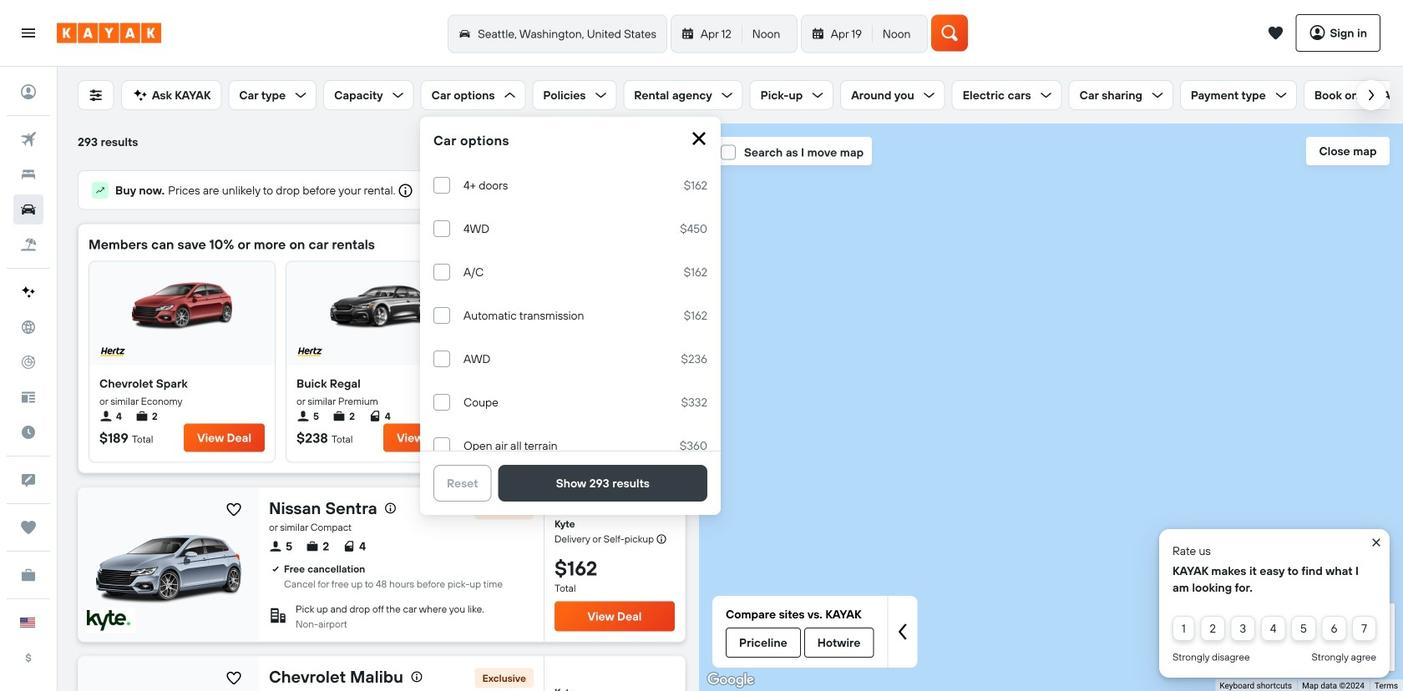 Task type: describe. For each thing, give the bounding box(es) containing it.
close car options filter image
[[691, 130, 708, 147]]

hertz logo image for "chevrolet spark car" image
[[99, 345, 126, 359]]

go to explore image
[[13, 312, 43, 343]]

list for the buick regal car image
[[297, 409, 465, 424]]

car agency: kyte image
[[87, 610, 130, 632]]

nissan rogue car image
[[530, 269, 630, 335]]

submit feedback about our site image
[[13, 465, 43, 495]]

search for cars image
[[13, 195, 43, 225]]

sign in image
[[13, 77, 43, 107]]

buick regal car image
[[330, 269, 431, 335]]

list for "chevrolet spark car" image
[[99, 409, 265, 424]]

find out the best time to travel image
[[13, 418, 43, 448]]

track a flight image
[[13, 348, 43, 378]]

chevrolet spark car image
[[132, 269, 232, 335]]

kayak for business new image
[[13, 561, 43, 591]]



Task type: vqa. For each thing, say whether or not it's contained in the screenshot.
the right grid
no



Task type: locate. For each thing, give the bounding box(es) containing it.
trips image
[[13, 513, 43, 543]]

0 horizontal spatial hertz logo image
[[99, 345, 126, 359]]

vehicle type: compact - nissan sentra or similar image
[[96, 515, 241, 612]]

search for flights image
[[13, 124, 43, 155]]

vehicle type: full-size - chevrolet malibu or similar image
[[96, 684, 241, 692]]

this location is not in proximity of an airport. element
[[296, 618, 347, 631]]

hertz logo image
[[99, 345, 126, 359], [297, 345, 323, 359]]

united states (english) image
[[20, 618, 35, 628]]

dialog
[[1160, 530, 1390, 678]]

hertz logo image for the buick regal car image
[[297, 345, 323, 359]]

2 hertz logo image from the left
[[297, 345, 323, 359]]

None search field
[[446, 15, 932, 53]]

list
[[99, 409, 265, 424], [297, 409, 465, 424], [269, 535, 366, 559]]

search for hotels image
[[13, 160, 43, 190]]

map region
[[699, 124, 1404, 692]]

navigation menu image
[[20, 25, 37, 41]]

1 hertz logo image from the left
[[99, 345, 126, 359]]

go to our blog image
[[13, 383, 43, 413]]

google image
[[703, 670, 759, 692]]

search for packages image
[[13, 230, 43, 260]]

1 horizontal spatial hertz logo image
[[297, 345, 323, 359]]

hide compare buttons image
[[891, 620, 916, 645]]



